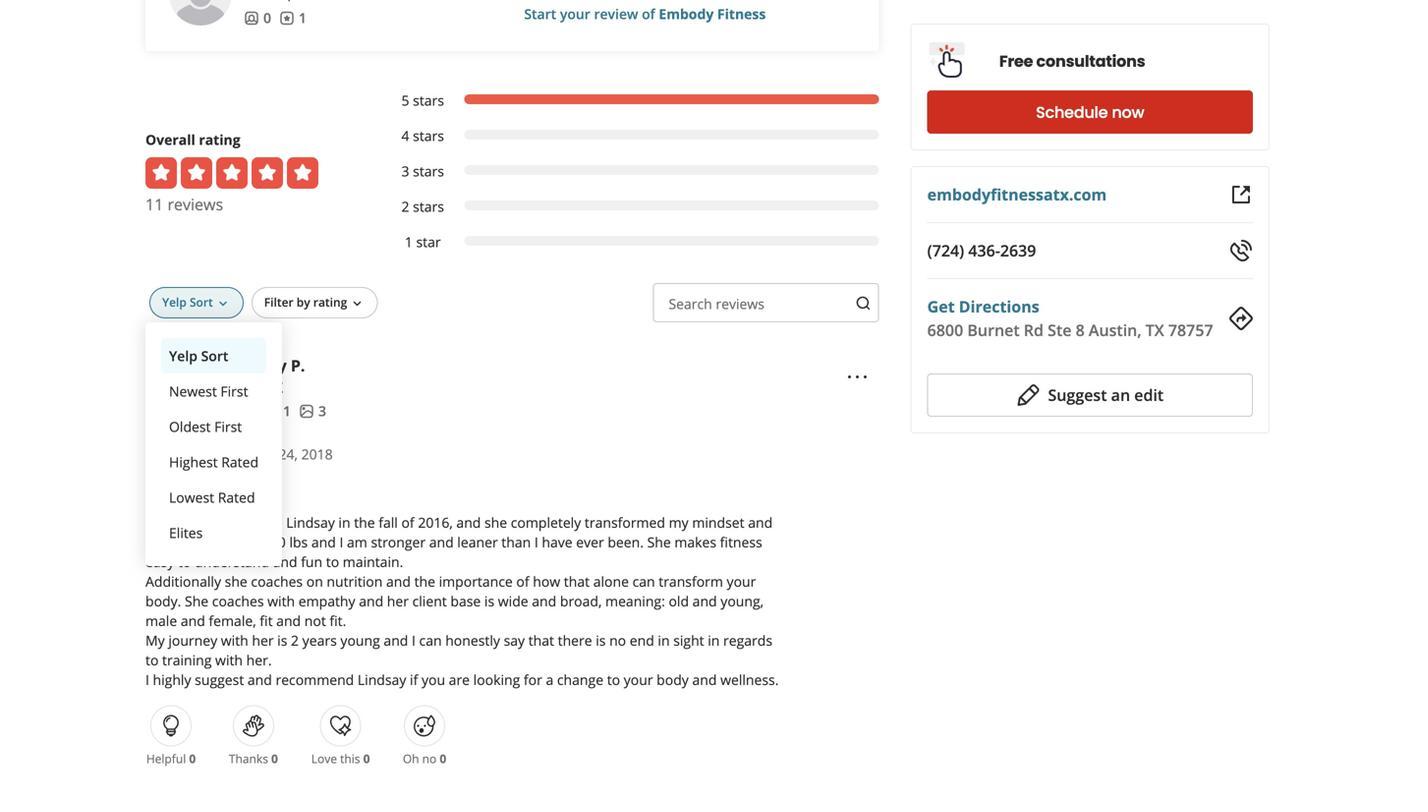 Task type: vqa. For each thing, say whether or not it's contained in the screenshot.
Yelp related to Yelp Sort dropdown button
yes



Task type: describe. For each thing, give the bounding box(es) containing it.
5 star rating image for jul 24, 2018
[[145, 445, 252, 464]]

1 vertical spatial her
[[252, 631, 274, 650]]

0 inside friends element
[[263, 9, 271, 27]]

am
[[347, 533, 367, 552]]

been.
[[608, 533, 644, 552]]

lifestyle.
[[145, 533, 198, 552]]

0 vertical spatial lindsay
[[286, 513, 335, 532]]

filter reviews by 5 stars rating element
[[381, 91, 879, 110]]

stronger
[[371, 533, 426, 552]]

review
[[208, 476, 249, 492]]

looking
[[473, 671, 520, 689]]

and down 20
[[273, 553, 297, 571]]

3 stars
[[402, 162, 444, 181]]

austin, inside get directions 6800 burnet rd ste 8 austin, tx 78757
[[1089, 319, 1142, 341]]

0 horizontal spatial that
[[529, 631, 554, 650]]

male
[[145, 612, 177, 630]]

1 horizontal spatial your
[[624, 671, 653, 689]]

my
[[669, 513, 689, 532]]

search
[[669, 295, 712, 313]]

0 horizontal spatial the
[[354, 513, 375, 532]]

6800
[[928, 319, 964, 341]]

16 friends v2 image
[[244, 10, 260, 26]]

mindset
[[692, 513, 745, 532]]

0 horizontal spatial no
[[422, 751, 437, 767]]

1 horizontal spatial in
[[658, 631, 670, 650]]

2 have from the left
[[542, 533, 573, 552]]

rd
[[1024, 319, 1044, 341]]

elites
[[169, 524, 203, 542]]

free
[[1000, 50, 1033, 72]]

get directions link
[[928, 296, 1040, 317]]

16 review v2 image
[[279, 10, 295, 26]]

menu image
[[846, 365, 870, 389]]

fun
[[301, 553, 323, 571]]

reviews for 11 reviews
[[168, 194, 223, 215]]

change
[[557, 671, 604, 689]]

yelp sort for yelp sort popup button
[[162, 294, 213, 310]]

1 vertical spatial of
[[402, 513, 415, 532]]

embodyfitnessatx.com link
[[928, 184, 1107, 205]]

p.
[[291, 355, 305, 376]]

1 inside reviews element
[[299, 9, 307, 27]]

maintain.
[[343, 553, 403, 571]]

2 stars
[[402, 197, 444, 216]]

lost
[[243, 533, 267, 552]]

no inside the i started training with lindsay in the fall of 2016, and she completely transformed my mindset and lifestyle. i have lost 20 lbs and i am stronger and leaner than i have ever been. she makes fitness easy to understand and fun to maintain. additionally she coaches on nutrition and the importance of how that alone can transform your body.  she coaches with empathy and her client base is wide and broad, meaning: old and young, male and female, fit and not fit. my journey with her is 2 years young and i can honestly say that there is no end in sight in regards to training with her. i highly suggest and recommend lindsay if you are looking for a change to your body and wellness.
[[610, 631, 626, 650]]

5 star rating image for 11 reviews
[[145, 157, 319, 189]]

1 vertical spatial she
[[185, 592, 209, 611]]

ever
[[576, 533, 604, 552]]

1 vertical spatial training
[[162, 651, 212, 670]]

stars for 4 stars
[[413, 127, 444, 145]]

consultations
[[1037, 50, 1146, 72]]

436-
[[969, 240, 1001, 261]]

young
[[341, 631, 380, 650]]

get directions 6800 burnet rd ste 8 austin, tx 78757
[[928, 296, 1214, 341]]

wellness.
[[721, 671, 779, 689]]

5 stars
[[402, 91, 444, 110]]

rated for lowest rated
[[218, 488, 255, 507]]

friends element
[[244, 8, 271, 28]]

0 right oh
[[440, 751, 447, 767]]

1 horizontal spatial her
[[387, 592, 409, 611]]

2 horizontal spatial of
[[642, 5, 655, 23]]

i right than
[[535, 533, 538, 552]]

filter reviews by 4 stars rating element
[[381, 126, 879, 146]]

helpful 0
[[146, 751, 196, 767]]

i up if
[[412, 631, 416, 650]]

additionally
[[145, 572, 221, 591]]

austin, inside industry p. austin, tx
[[220, 378, 264, 397]]

how
[[533, 572, 561, 591]]

tx inside get directions 6800 burnet rd ste 8 austin, tx 78757
[[1146, 319, 1165, 341]]

to down my
[[145, 651, 159, 670]]

with up 20
[[255, 513, 283, 532]]

2639
[[1001, 240, 1037, 261]]

78757
[[1169, 319, 1214, 341]]

there
[[558, 631, 592, 650]]

photos element
[[299, 401, 326, 421]]

to up additionally
[[178, 553, 191, 571]]

(724) 436-2639
[[928, 240, 1037, 261]]

overall
[[145, 130, 195, 149]]

honestly
[[446, 631, 500, 650]]

get
[[928, 296, 955, 317]]

leaner
[[457, 533, 498, 552]]

i started training with lindsay in the fall of 2016, and she completely transformed my mindset and lifestyle. i have lost 20 lbs and i am stronger and leaner than i have ever been. she makes fitness easy to understand and fun to maintain. additionally she coaches on nutrition and the importance of how that alone can transform your body.  she coaches with empathy and her client base is wide and broad, meaning: old and young, male and female, fit and not fit. my journey with her is 2 years young and i can honestly say that there is no end in sight in regards to training with her. i highly suggest and recommend lindsay if you are looking for a change to your body and wellness.
[[145, 513, 779, 689]]

16 chevron down v2 image
[[215, 296, 231, 312]]

20
[[270, 533, 286, 552]]

meaning:
[[606, 592, 665, 611]]

easy
[[145, 553, 174, 571]]

oldest
[[169, 418, 211, 436]]

16 photos v2 image
[[299, 404, 315, 419]]

stars for 2 stars
[[413, 197, 444, 216]]

yelp for yelp sort popup button
[[162, 294, 187, 310]]

nutrition
[[327, 572, 383, 591]]

suggest
[[1048, 384, 1107, 405]]

industry p. austin, tx
[[220, 355, 305, 397]]

0 vertical spatial can
[[633, 572, 655, 591]]

not
[[305, 612, 326, 630]]

1 vertical spatial the
[[414, 572, 435, 591]]

my
[[145, 631, 165, 650]]

0 right thanks
[[271, 751, 278, 767]]

thanks 0
[[229, 751, 278, 767]]

0 right helpful
[[189, 751, 196, 767]]

oh
[[403, 751, 419, 767]]

stars for 5 stars
[[413, 91, 444, 110]]

0 horizontal spatial 1
[[283, 402, 291, 420]]

highest rated button
[[161, 445, 266, 480]]

i left highly
[[145, 671, 149, 689]]

sort for yelp sort button at the left top
[[201, 347, 228, 365]]

4 stars
[[402, 127, 444, 145]]

to right "change"
[[607, 671, 620, 689]]

0 horizontal spatial can
[[419, 631, 442, 650]]

years
[[302, 631, 337, 650]]

and down maintain. at the bottom
[[386, 572, 411, 591]]

first to review
[[165, 476, 249, 492]]

a
[[546, 671, 554, 689]]

search reviews
[[669, 295, 765, 313]]

fit
[[260, 612, 273, 630]]

body
[[657, 671, 689, 689]]

star
[[416, 233, 441, 251]]

2 horizontal spatial 1
[[405, 233, 413, 251]]

schedule
[[1036, 101, 1108, 123]]

1 horizontal spatial is
[[485, 592, 495, 611]]

1 have from the left
[[209, 533, 240, 552]]

i right lifestyle.
[[202, 533, 205, 552]]

yelp sort button
[[149, 287, 244, 319]]

schedule now
[[1036, 101, 1145, 123]]

review
[[594, 5, 638, 23]]

now
[[1112, 101, 1145, 123]]

1 vertical spatial lindsay
[[358, 671, 406, 689]]

understand
[[195, 553, 269, 571]]

by
[[297, 294, 310, 310]]

i left started
[[145, 513, 149, 532]]

filter
[[264, 294, 294, 310]]

suggest an edit button
[[928, 374, 1253, 417]]

jul
[[260, 445, 275, 464]]

to right fun
[[326, 553, 339, 571]]

with up fit
[[268, 592, 295, 611]]

(0 reactions) element for helpful 0
[[189, 751, 196, 767]]

started
[[153, 513, 199, 532]]

for
[[524, 671, 542, 689]]

(0 reactions) element for thanks 0
[[271, 751, 278, 767]]

journey
[[168, 631, 217, 650]]

highest
[[169, 453, 218, 472]]

industry
[[220, 355, 287, 376]]

jul 24, 2018
[[260, 445, 333, 464]]

3 for 3
[[318, 402, 326, 420]]

transformed
[[585, 513, 666, 532]]



Task type: locate. For each thing, give the bounding box(es) containing it.
training down lowest rated
[[202, 513, 252, 532]]

1 vertical spatial yelp sort
[[169, 347, 228, 365]]

yelp up newest
[[169, 347, 198, 365]]

1 (0 reactions) element from the left
[[189, 751, 196, 767]]

1 horizontal spatial rating
[[313, 294, 347, 310]]

0 vertical spatial yelp sort
[[162, 294, 213, 310]]

1 horizontal spatial austin,
[[1089, 319, 1142, 341]]

0 horizontal spatial she
[[225, 572, 248, 591]]

reviews right 11
[[168, 194, 223, 215]]

1 horizontal spatial 3
[[402, 162, 409, 181]]

filter reviews by 1 star rating element
[[381, 232, 879, 252]]

rated up elites button at the left bottom of the page
[[218, 488, 255, 507]]

and right "body"
[[693, 671, 717, 689]]

her
[[387, 592, 409, 611], [252, 631, 274, 650]]

0 vertical spatial the
[[354, 513, 375, 532]]

is left wide
[[485, 592, 495, 611]]

0 vertical spatial coaches
[[251, 572, 303, 591]]

austin, right 8
[[1089, 319, 1142, 341]]

start your review of embody fitness
[[524, 5, 766, 23]]

the
[[354, 513, 375, 532], [414, 572, 435, 591]]

and down transform
[[693, 592, 717, 611]]

oh no 0
[[403, 751, 447, 767]]

is left years
[[277, 631, 287, 650]]

24 phone v2 image
[[1230, 239, 1253, 262]]

0 vertical spatial rated
[[221, 453, 259, 472]]

(0 reactions) element for oh no 0
[[440, 751, 447, 767]]

0 vertical spatial she
[[485, 513, 507, 532]]

0 vertical spatial 5 star rating image
[[145, 157, 319, 189]]

0 vertical spatial 1
[[299, 9, 307, 27]]

your
[[560, 5, 591, 23], [727, 572, 756, 591], [624, 671, 653, 689]]

1 horizontal spatial that
[[564, 572, 590, 591]]

austin, down industry
[[220, 378, 264, 397]]

5 star rating image down oldest first
[[145, 445, 252, 464]]

she up leaner
[[485, 513, 507, 532]]

first for oldest first
[[214, 418, 242, 436]]

reviews
[[168, 194, 223, 215], [716, 295, 765, 313]]

and right fit
[[276, 612, 301, 630]]

0 vertical spatial training
[[202, 513, 252, 532]]

1 left 'star'
[[405, 233, 413, 251]]

can
[[633, 572, 655, 591], [419, 631, 442, 650]]

2 vertical spatial of
[[516, 572, 529, 591]]

1 vertical spatial that
[[529, 631, 554, 650]]

tx down industry p. link
[[268, 378, 283, 397]]

1 vertical spatial first
[[214, 418, 242, 436]]

1 horizontal spatial no
[[610, 631, 626, 650]]

1 vertical spatial 3
[[318, 402, 326, 420]]

elites button
[[161, 515, 266, 551]]

sort for yelp sort popup button
[[190, 294, 213, 310]]

(0 reactions) element right the this
[[363, 751, 370, 767]]

i left the am
[[340, 533, 343, 552]]

ste
[[1048, 319, 1072, 341]]

search image
[[856, 295, 872, 311]]

she down my
[[647, 533, 671, 552]]

4 stars from the top
[[413, 197, 444, 216]]

stars right "4"
[[413, 127, 444, 145]]

of
[[642, 5, 655, 23], [402, 513, 415, 532], [516, 572, 529, 591]]

end
[[630, 631, 654, 650]]

1 horizontal spatial tx
[[1146, 319, 1165, 341]]

and up fun
[[311, 533, 336, 552]]

she
[[485, 513, 507, 532], [225, 572, 248, 591]]

reviews for search reviews
[[716, 295, 765, 313]]

rated inside button
[[221, 453, 259, 472]]

sort inside button
[[201, 347, 228, 365]]

austin,
[[1089, 319, 1142, 341], [220, 378, 264, 397]]

1 vertical spatial yelp
[[169, 347, 198, 365]]

rating left 16 chevron down v2 icon
[[313, 294, 347, 310]]

no left end at bottom
[[610, 631, 626, 650]]

first inside button
[[214, 418, 242, 436]]

yelp sort inside button
[[169, 347, 228, 365]]

0 horizontal spatial 2
[[291, 631, 299, 650]]

training
[[202, 513, 252, 532], [162, 651, 212, 670]]

sight
[[674, 631, 704, 650]]

yelp left 16 chevron down v2 image
[[162, 294, 187, 310]]

the up the am
[[354, 513, 375, 532]]

fitness
[[720, 533, 763, 552]]

of right fall
[[402, 513, 415, 532]]

love
[[311, 751, 337, 767]]

in right sight
[[708, 631, 720, 650]]

newest first
[[169, 382, 248, 401]]

rating right overall
[[199, 130, 240, 149]]

an
[[1111, 384, 1131, 405]]

rated inside button
[[218, 488, 255, 507]]

1 vertical spatial 1
[[405, 233, 413, 251]]

1 star
[[405, 233, 441, 251]]

5
[[402, 91, 409, 110]]

is right there
[[596, 631, 606, 650]]

that right "say"
[[529, 631, 554, 650]]

0 horizontal spatial tx
[[268, 378, 283, 397]]

suggest
[[195, 671, 244, 689]]

5 star rating image down overall rating
[[145, 157, 319, 189]]

1 vertical spatial rated
[[218, 488, 255, 507]]

reviews element
[[279, 8, 307, 28]]

1 vertical spatial your
[[727, 572, 756, 591]]

empathy
[[299, 592, 355, 611]]

photo of industry p. image
[[145, 356, 208, 419]]

filter by rating
[[264, 294, 347, 310]]

and down her. at the left bottom of page
[[248, 671, 272, 689]]

1 horizontal spatial 1
[[299, 9, 307, 27]]

11 reviews
[[145, 194, 223, 215]]

0 vertical spatial 3
[[402, 162, 409, 181]]

2 inside the i started training with lindsay in the fall of 2016, and she completely transformed my mindset and lifestyle. i have lost 20 lbs and i am stronger and leaner than i have ever been. she makes fitness easy to understand and fun to maintain. additionally she coaches on nutrition and the importance of how that alone can transform your body.  she coaches with empathy and her client base is wide and broad, meaning: old and young, male and female, fit and not fit. my journey with her is 2 years young and i can honestly say that there is no end in sight in regards to training with her. i highly suggest and recommend lindsay if you are looking for a change to your body and wellness.
[[291, 631, 299, 650]]

2 5 star rating image from the top
[[145, 445, 252, 464]]

1 horizontal spatial she
[[485, 513, 507, 532]]

0 vertical spatial reviews
[[168, 194, 223, 215]]

the up client
[[414, 572, 435, 591]]

0 vertical spatial she
[[647, 533, 671, 552]]

of right review
[[642, 5, 655, 23]]

1 vertical spatial 5 star rating image
[[145, 445, 252, 464]]

your left "body"
[[624, 671, 653, 689]]

stars for 3 stars
[[413, 162, 444, 181]]

0 horizontal spatial austin,
[[220, 378, 264, 397]]

2 horizontal spatial is
[[596, 631, 606, 650]]

2 horizontal spatial your
[[727, 572, 756, 591]]

can down client
[[419, 631, 442, 650]]

2 left years
[[291, 631, 299, 650]]

to down the highest
[[193, 476, 205, 492]]

this
[[340, 751, 360, 767]]

2016,
[[418, 513, 453, 532]]

first up highest rated
[[214, 418, 242, 436]]

3
[[402, 162, 409, 181], [318, 402, 326, 420]]

0 horizontal spatial lindsay
[[286, 513, 335, 532]]

2 (0 reactions) element from the left
[[271, 751, 278, 767]]

3 down "4"
[[402, 162, 409, 181]]

0 horizontal spatial in
[[339, 513, 351, 532]]

that
[[564, 572, 590, 591], [529, 631, 554, 650]]

is
[[485, 592, 495, 611], [277, 631, 287, 650], [596, 631, 606, 650]]

no right oh
[[422, 751, 437, 767]]

sort inside popup button
[[190, 294, 213, 310]]

0 horizontal spatial her
[[252, 631, 274, 650]]

first for newest first
[[221, 382, 248, 401]]

(0 reactions) element right oh
[[440, 751, 447, 767]]

and down "how"
[[532, 592, 557, 611]]

than
[[502, 533, 531, 552]]

0 vertical spatial that
[[564, 572, 590, 591]]

no
[[610, 631, 626, 650], [422, 751, 437, 767]]

0 horizontal spatial is
[[277, 631, 287, 650]]

oldest first
[[169, 418, 242, 436]]

yelp
[[162, 294, 187, 310], [169, 347, 198, 365]]

1 left 16 photos v2
[[283, 402, 291, 420]]

1 vertical spatial she
[[225, 572, 248, 591]]

1 vertical spatial reviews
[[716, 295, 765, 313]]

1 horizontal spatial reviews
[[716, 295, 765, 313]]

coaches left on at the bottom left of page
[[251, 572, 303, 591]]

with up suggest at the left bottom of the page
[[215, 651, 243, 670]]

3 stars from the top
[[413, 162, 444, 181]]

stars up 'star'
[[413, 197, 444, 216]]

tx
[[1146, 319, 1165, 341], [268, 378, 283, 397]]

1 horizontal spatial she
[[647, 533, 671, 552]]

recommend
[[276, 671, 354, 689]]

1 vertical spatial coaches
[[212, 592, 264, 611]]

1 horizontal spatial of
[[516, 572, 529, 591]]

yelp sort button
[[161, 338, 266, 374]]

1 vertical spatial 2
[[291, 631, 299, 650]]

0 vertical spatial first
[[221, 382, 248, 401]]

3 right 16 photos v2
[[318, 402, 326, 420]]

rating inside popup button
[[313, 294, 347, 310]]

first inside "button"
[[221, 382, 248, 401]]

training down journey
[[162, 651, 212, 670]]

filter reviews by 3 stars rating element
[[381, 161, 879, 181]]

0 horizontal spatial rating
[[199, 130, 240, 149]]

highly
[[153, 671, 191, 689]]

rating
[[199, 130, 240, 149], [313, 294, 347, 310]]

broad,
[[560, 592, 602, 611]]

tx left 78757
[[1146, 319, 1165, 341]]

1 vertical spatial austin,
[[220, 378, 264, 397]]

16 chevron down v2 image
[[349, 296, 365, 312]]

24 pencil v2 image
[[1017, 383, 1040, 407]]

3 for 3 stars
[[402, 162, 409, 181]]

have up understand
[[209, 533, 240, 552]]

2 vertical spatial first
[[165, 476, 190, 492]]

client
[[412, 592, 447, 611]]

can up meaning:
[[633, 572, 655, 591]]

and up journey
[[181, 612, 205, 630]]

2 vertical spatial 1
[[283, 402, 291, 420]]

1 right 16 review v2 "icon"
[[299, 9, 307, 27]]

fall
[[379, 513, 398, 532]]

with
[[255, 513, 283, 532], [268, 592, 295, 611], [221, 631, 248, 650], [215, 651, 243, 670]]

sort left 16 chevron down v2 image
[[190, 294, 213, 310]]

her down fit
[[252, 631, 274, 650]]

(0 reactions) element
[[189, 751, 196, 767], [271, 751, 278, 767], [363, 751, 370, 767], [440, 751, 447, 767]]

0 vertical spatial tx
[[1146, 319, 1165, 341]]

stars right 5
[[413, 91, 444, 110]]

and down nutrition
[[359, 592, 384, 611]]

1 horizontal spatial lindsay
[[358, 671, 406, 689]]

and down 2016,
[[429, 533, 454, 552]]

yelp inside popup button
[[162, 294, 187, 310]]

of up wide
[[516, 572, 529, 591]]

2 stars from the top
[[413, 127, 444, 145]]

first down industry
[[221, 382, 248, 401]]

directions
[[959, 296, 1040, 317]]

1 vertical spatial rating
[[313, 294, 347, 310]]

0 vertical spatial her
[[387, 592, 409, 611]]

5 star rating image
[[145, 157, 319, 189], [145, 445, 252, 464]]

yelp inside button
[[169, 347, 198, 365]]

24 external link v2 image
[[1230, 183, 1253, 206]]

rated for highest rated
[[221, 453, 259, 472]]

3 inside photos element
[[318, 402, 326, 420]]

yelp sort for yelp sort button at the left top
[[169, 347, 228, 365]]

her left client
[[387, 592, 409, 611]]

yelp sort up newest
[[169, 347, 228, 365]]

2 vertical spatial your
[[624, 671, 653, 689]]

1 horizontal spatial the
[[414, 572, 435, 591]]

0 vertical spatial austin,
[[1089, 319, 1142, 341]]

fitness
[[718, 5, 766, 23]]

she down additionally
[[185, 592, 209, 611]]

0 horizontal spatial 3
[[318, 402, 326, 420]]

1 horizontal spatial 2
[[402, 197, 409, 216]]

tx inside industry p. austin, tx
[[268, 378, 283, 397]]

0 vertical spatial of
[[642, 5, 655, 23]]

0 vertical spatial sort
[[190, 294, 213, 310]]

stars inside "element"
[[413, 91, 444, 110]]

burnet
[[968, 319, 1020, 341]]

with down female,
[[221, 631, 248, 650]]

1 horizontal spatial have
[[542, 533, 573, 552]]

rated up review
[[221, 453, 259, 472]]

i
[[145, 513, 149, 532], [202, 533, 205, 552], [340, 533, 343, 552], [535, 533, 538, 552], [412, 631, 416, 650], [145, 671, 149, 689]]

helpful
[[146, 751, 186, 767]]

first down the highest
[[165, 476, 190, 492]]

yelp for yelp sort button at the left top
[[169, 347, 198, 365]]

have down "completely"
[[542, 533, 573, 552]]

importance
[[439, 572, 513, 591]]

1 vertical spatial no
[[422, 751, 437, 767]]

0 vertical spatial yelp
[[162, 294, 187, 310]]

she
[[647, 533, 671, 552], [185, 592, 209, 611]]

0 horizontal spatial she
[[185, 592, 209, 611]]

0 vertical spatial no
[[610, 631, 626, 650]]

1 vertical spatial tx
[[268, 378, 283, 397]]

1 5 star rating image from the top
[[145, 157, 319, 189]]

1 vertical spatial sort
[[201, 347, 228, 365]]

8
[[1076, 319, 1085, 341]]

fit.
[[330, 612, 346, 630]]

2018
[[301, 445, 333, 464]]

(724)
[[928, 240, 965, 261]]

your up young, on the right of the page
[[727, 572, 756, 591]]

and right young
[[384, 631, 408, 650]]

11
[[145, 194, 163, 215]]

0 horizontal spatial have
[[209, 533, 240, 552]]

0 right the 16 friends v2 image
[[263, 9, 271, 27]]

lindsay left if
[[358, 671, 406, 689]]

sort up newest first "button"
[[201, 347, 228, 365]]

in up the am
[[339, 513, 351, 532]]

makes
[[675, 533, 717, 552]]

and up fitness
[[748, 513, 773, 532]]

(0 reactions) element right helpful
[[189, 751, 196, 767]]

0 horizontal spatial of
[[402, 513, 415, 532]]

suggest an edit
[[1048, 384, 1164, 405]]

  text field
[[653, 283, 879, 323]]

stars down the 4 stars
[[413, 162, 444, 181]]

0 right the this
[[363, 751, 370, 767]]

1 vertical spatial can
[[419, 631, 442, 650]]

3 (0 reactions) element from the left
[[363, 751, 370, 767]]

thanks
[[229, 751, 268, 767]]

coaches up female,
[[212, 592, 264, 611]]

wide
[[498, 592, 529, 611]]

lindsay
[[286, 513, 335, 532], [358, 671, 406, 689]]

24 directions v2 image
[[1230, 307, 1253, 330]]

filter by rating button
[[251, 287, 378, 319]]

your right start
[[560, 5, 591, 23]]

and up leaner
[[457, 513, 481, 532]]

reviews right search
[[716, 295, 765, 313]]

filter reviews by 2 stars rating element
[[381, 197, 879, 216]]

1 stars from the top
[[413, 91, 444, 110]]

4 (0 reactions) element from the left
[[440, 751, 447, 767]]

1 horizontal spatial can
[[633, 572, 655, 591]]

0 vertical spatial your
[[560, 5, 591, 23]]

she down understand
[[225, 572, 248, 591]]

yelp sort left 16 chevron down v2 image
[[162, 294, 213, 310]]

in right end at bottom
[[658, 631, 670, 650]]

lowest
[[169, 488, 214, 507]]

rated
[[221, 453, 259, 472], [218, 488, 255, 507]]

2 horizontal spatial in
[[708, 631, 720, 650]]

lowest rated
[[169, 488, 255, 507]]

0 horizontal spatial your
[[560, 5, 591, 23]]

yelp sort inside popup button
[[162, 294, 213, 310]]

0 vertical spatial 2
[[402, 197, 409, 216]]

0 horizontal spatial reviews
[[168, 194, 223, 215]]

2 down 3 stars
[[402, 197, 409, 216]]

0 vertical spatial rating
[[199, 130, 240, 149]]

(0 reactions) element for love this 0
[[363, 751, 370, 767]]



